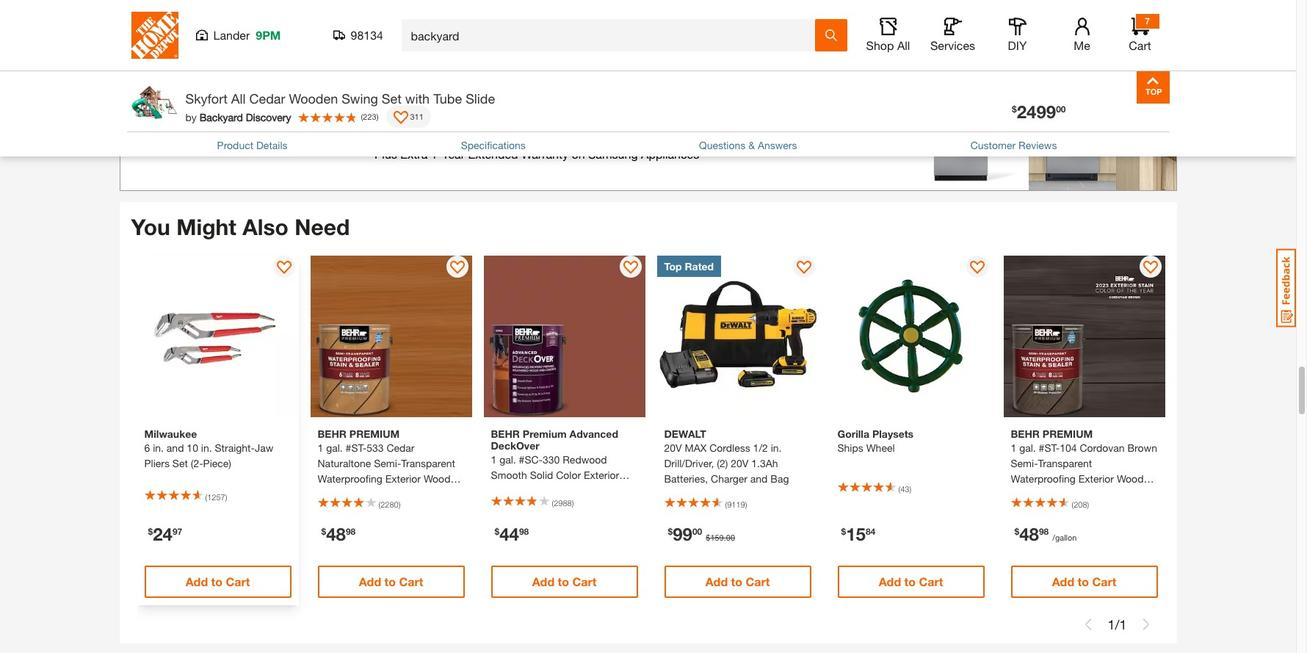 Task type: locate. For each thing, give the bounding box(es) containing it.
and
[[167, 442, 184, 454], [751, 473, 768, 485], [521, 484, 538, 497], [344, 488, 361, 501], [1037, 488, 1055, 501]]

00 inside $ 2499 00
[[1056, 104, 1066, 115]]

me
[[1074, 38, 1091, 52]]

transparent inside behr premium 1 gal. #st-104 cordovan brown semi-transparent waterproofing exterior wood stain and sealer
[[1038, 457, 1093, 470]]

and down 1.3ah
[[751, 473, 768, 485]]

to for 24
[[211, 575, 223, 589]]

2 48 from the left
[[1020, 524, 1039, 545]]

0 horizontal spatial all
[[231, 90, 246, 107]]

00 right 159
[[726, 533, 735, 542]]

piece)
[[203, 457, 231, 470]]

1 horizontal spatial waterproofing
[[1011, 473, 1076, 485]]

2 add to cart from the left
[[359, 575, 423, 589]]

with
[[405, 90, 430, 107]]

$ for $ 24 97
[[148, 526, 153, 537]]

2 in. from the left
[[201, 442, 212, 454]]

1 left this is the last slide image
[[1120, 616, 1127, 632]]

cedar inside behr premium 1 gal. #st-533 cedar naturaltone semi-transparent waterproofing exterior wood stain and sealer
[[387, 442, 415, 454]]

2 horizontal spatial 98
[[1039, 526, 1049, 537]]

feedback link image
[[1277, 248, 1297, 328]]

1 semi- from the left
[[374, 457, 401, 470]]

waterproofing inside behr premium 1 gal. #st-533 cedar naturaltone semi-transparent waterproofing exterior wood stain and sealer
[[318, 473, 383, 485]]

and inside dewalt 20v max cordless 1/2 in. drill/driver, (2) 20v 1.3ah batteries, charger and bag
[[751, 473, 768, 485]]

$ down "naturaltone"
[[321, 526, 326, 537]]

20v right the (2) on the right
[[731, 457, 749, 470]]

) for $
[[745, 500, 747, 509]]

all for shop
[[898, 38, 910, 52]]

details
[[256, 139, 288, 151]]

1 for behr premium 1 gal. #st-533 cedar naturaltone semi-transparent waterproofing exterior wood stain and sealer
[[318, 442, 323, 454]]

in. right 6
[[153, 442, 164, 454]]

wood inside behr premium 1 gal. #st-533 cedar naturaltone semi-transparent waterproofing exterior wood stain and sealer
[[424, 473, 451, 485]]

2 sealer from the left
[[1058, 488, 1087, 501]]

( 223 )
[[361, 111, 379, 121]]

( for 48
[[379, 500, 381, 509]]

premium for 48
[[350, 428, 400, 440]]

premium
[[523, 428, 567, 440]]

to
[[243, 44, 256, 60], [211, 575, 223, 589], [385, 575, 396, 589], [558, 575, 569, 589], [731, 575, 743, 589], [905, 575, 916, 589], [1078, 575, 1089, 589]]

and for 44
[[521, 484, 538, 497]]

$ inside $ 48 98 /gallon
[[1015, 526, 1020, 537]]

0 vertical spatial all
[[898, 38, 910, 52]]

shop all button
[[865, 18, 912, 53]]

0 horizontal spatial behr
[[318, 428, 347, 440]]

gal. up "naturaltone"
[[326, 442, 343, 454]]

1 horizontal spatial semi-
[[1011, 457, 1038, 470]]

#st- inside behr premium 1 gal. #st-533 cedar naturaltone semi-transparent waterproofing exterior wood stain and sealer
[[346, 442, 367, 454]]

cart 7
[[1129, 15, 1152, 52]]

ships wheel image
[[830, 256, 992, 418]]

1 horizontal spatial transparent
[[1038, 457, 1093, 470]]

0 horizontal spatial stain
[[318, 488, 341, 501]]

(2)
[[717, 457, 728, 470]]

( 43 )
[[899, 484, 912, 494]]

1 sealer from the left
[[364, 488, 393, 501]]

reviews
[[1019, 139, 1057, 151]]

00 left 159
[[693, 526, 702, 537]]

5 add to cart from the left
[[879, 575, 943, 589]]

this is the last slide image
[[1140, 619, 1152, 631]]

0 horizontal spatial semi-
[[374, 457, 401, 470]]

1 horizontal spatial 48
[[1020, 524, 1039, 545]]

2988
[[554, 498, 572, 508]]

98 for 48
[[346, 526, 356, 537]]

all up by backyard discovery
[[231, 90, 246, 107]]

all inside button
[[898, 38, 910, 52]]

1 up "naturaltone"
[[318, 442, 323, 454]]

0 horizontal spatial wood
[[424, 473, 451, 485]]

2 add to cart button from the left
[[318, 566, 465, 598]]

add for 48
[[359, 575, 381, 589]]

0 horizontal spatial in.
[[153, 442, 164, 454]]

(
[[361, 111, 363, 121], [899, 484, 901, 494], [205, 492, 207, 502], [552, 498, 554, 508], [379, 500, 381, 509], [725, 500, 727, 509], [1072, 500, 1074, 509]]

1 horizontal spatial cedar
[[387, 442, 415, 454]]

1 horizontal spatial 00
[[726, 533, 735, 542]]

( 2280 )
[[379, 500, 401, 509]]

transparent
[[401, 457, 455, 470], [1038, 457, 1093, 470]]

transparent for 48
[[401, 457, 455, 470]]

in. for $
[[771, 442, 782, 454]]

0 horizontal spatial 98
[[346, 526, 356, 537]]

$ for $ 44 98
[[495, 526, 500, 537]]

1 horizontal spatial wood
[[491, 484, 518, 497]]

and for 48
[[344, 488, 361, 501]]

48 left /gallon
[[1020, 524, 1039, 545]]

waterproofing down "naturaltone"
[[318, 473, 383, 485]]

20v down the dewalt
[[664, 442, 682, 454]]

add to cart button down $ 48 98
[[318, 566, 465, 598]]

$ left 159
[[668, 526, 673, 537]]

and down "naturaltone"
[[344, 488, 361, 501]]

the home depot logo image
[[131, 12, 178, 59]]

you might also need
[[131, 214, 350, 240]]

pliers
[[144, 457, 170, 470]]

1 horizontal spatial all
[[898, 38, 910, 52]]

) for /gallon
[[1088, 500, 1090, 509]]

solid
[[530, 469, 553, 481]]

0 horizontal spatial exterior
[[386, 473, 421, 485]]

#st- left cordovan
[[1039, 442, 1060, 454]]

1 inside 'behr premium advanced deckover 1 gal. #sc-330 redwood smooth solid color exterior wood and concrete coating'
[[491, 454, 497, 466]]

and inside behr premium 1 gal. #st-104 cordovan brown semi-transparent waterproofing exterior wood stain and sealer
[[1037, 488, 1055, 501]]

1 horizontal spatial stain
[[1011, 488, 1035, 501]]

1 vertical spatial all
[[231, 90, 246, 107]]

exterior inside behr premium 1 gal. #st-104 cordovan brown semi-transparent waterproofing exterior wood stain and sealer
[[1079, 473, 1114, 485]]

2 premium from the left
[[1043, 428, 1093, 440]]

gal. up smooth on the bottom of the page
[[500, 454, 516, 466]]

customer reviews button
[[971, 137, 1057, 153], [971, 137, 1057, 153]]

stain up $ 48 98 /gallon
[[1011, 488, 1035, 501]]

cordovan
[[1080, 442, 1125, 454]]

1 horizontal spatial premium
[[1043, 428, 1093, 440]]

0 horizontal spatial 48
[[326, 524, 346, 545]]

sealer inside behr premium 1 gal. #st-104 cordovan brown semi-transparent waterproofing exterior wood stain and sealer
[[1058, 488, 1087, 501]]

$ left 97
[[148, 526, 153, 537]]

wood inside behr premium 1 gal. #st-104 cordovan brown semi-transparent waterproofing exterior wood stain and sealer
[[1117, 473, 1144, 485]]

3 98 from the left
[[1039, 526, 1049, 537]]

waterproofing for 48
[[318, 473, 383, 485]]

wood left smooth on the bottom of the page
[[424, 473, 451, 485]]

2 horizontal spatial behr
[[1011, 428, 1040, 440]]

color
[[556, 469, 581, 481]]

6 add to cart button from the left
[[1011, 566, 1158, 598]]

sealer inside behr premium 1 gal. #st-533 cedar naturaltone semi-transparent waterproofing exterior wood stain and sealer
[[364, 488, 393, 501]]

stain inside behr premium 1 gal. #st-533 cedar naturaltone semi-transparent waterproofing exterior wood stain and sealer
[[318, 488, 341, 501]]

) for 15
[[910, 484, 912, 494]]

semi- inside behr premium 1 gal. #st-104 cordovan brown semi-transparent waterproofing exterior wood stain and sealer
[[1011, 457, 1038, 470]]

2 horizontal spatial 00
[[1056, 104, 1066, 115]]

rated
[[685, 260, 714, 273]]

1 left 104
[[1011, 442, 1017, 454]]

1 up smooth on the bottom of the page
[[491, 454, 497, 466]]

1 horizontal spatial in.
[[201, 442, 212, 454]]

naturaltone
[[318, 457, 371, 470]]

1 vertical spatial set
[[173, 457, 188, 470]]

00 up reviews
[[1056, 104, 1066, 115]]

wood down brown
[[1117, 473, 1144, 485]]

44
[[500, 524, 519, 545]]

$ inside $ 48 98
[[321, 526, 326, 537]]

stain inside behr premium 1 gal. #st-104 cordovan brown semi-transparent waterproofing exterior wood stain and sealer
[[1011, 488, 1035, 501]]

1 horizontal spatial 98
[[519, 526, 529, 537]]

1 add to cart from the left
[[186, 575, 250, 589]]

00 for 99
[[693, 526, 702, 537]]

exterior inside 'behr premium advanced deckover 1 gal. #sc-330 redwood smooth solid color exterior wood and concrete coating'
[[584, 469, 619, 481]]

0 horizontal spatial sealer
[[364, 488, 393, 501]]

98 inside $ 48 98
[[346, 526, 356, 537]]

208
[[1074, 500, 1088, 509]]

6
[[144, 442, 150, 454]]

premium inside behr premium 1 gal. #st-533 cedar naturaltone semi-transparent waterproofing exterior wood stain and sealer
[[350, 428, 400, 440]]

3 add to cart from the left
[[532, 575, 597, 589]]

1 horizontal spatial 20v
[[731, 457, 749, 470]]

2 horizontal spatial in.
[[771, 442, 782, 454]]

display image for 48
[[450, 261, 465, 276]]

add inside button
[[165, 44, 190, 60]]

1 inside behr premium 1 gal. #st-533 cedar naturaltone semi-transparent waterproofing exterior wood stain and sealer
[[318, 442, 323, 454]]

1 inside behr premium 1 gal. #st-104 cordovan brown semi-transparent waterproofing exterior wood stain and sealer
[[1011, 442, 1017, 454]]

gal.
[[326, 442, 343, 454], [1020, 442, 1036, 454], [500, 454, 516, 466]]

0 horizontal spatial premium
[[350, 428, 400, 440]]

99
[[673, 524, 693, 545]]

2 horizontal spatial gal.
[[1020, 442, 1036, 454]]

gal. left 104
[[1020, 442, 1036, 454]]

48 down "naturaltone"
[[326, 524, 346, 545]]

cedar up discovery
[[249, 90, 285, 107]]

0 vertical spatial cedar
[[249, 90, 285, 107]]

1 horizontal spatial exterior
[[584, 469, 619, 481]]

1 vertical spatial cedar
[[387, 442, 415, 454]]

1 #st- from the left
[[346, 442, 367, 454]]

$ for $ 15 84
[[841, 526, 846, 537]]

( 1257 )
[[205, 492, 227, 502]]

9119
[[727, 500, 745, 509]]

#st- inside behr premium 1 gal. #st-104 cordovan brown semi-transparent waterproofing exterior wood stain and sealer
[[1039, 442, 1060, 454]]

20v
[[664, 442, 682, 454], [731, 457, 749, 470]]

$
[[1012, 104, 1017, 115], [148, 526, 153, 537], [321, 526, 326, 537], [495, 526, 500, 537], [668, 526, 673, 537], [841, 526, 846, 537], [1015, 526, 1020, 537], [706, 533, 711, 542]]

15
[[846, 524, 866, 545]]

cedar right 533
[[387, 442, 415, 454]]

sealer up /gallon
[[1058, 488, 1087, 501]]

0 horizontal spatial #st-
[[346, 442, 367, 454]]

all right "shop"
[[898, 38, 910, 52]]

transparent for /gallon
[[1038, 457, 1093, 470]]

premium for /gallon
[[1043, 428, 1093, 440]]

1 98 from the left
[[346, 526, 356, 537]]

3 add to cart button from the left
[[491, 566, 638, 598]]

0 horizontal spatial 00
[[693, 526, 702, 537]]

add for 24
[[186, 575, 208, 589]]

in. right 10 at the bottom of page
[[201, 442, 212, 454]]

behr
[[318, 428, 347, 440], [491, 428, 520, 440], [1011, 428, 1040, 440]]

exterior up ( 2280 )
[[386, 473, 421, 485]]

also
[[243, 214, 289, 240]]

1 horizontal spatial behr
[[491, 428, 520, 440]]

behr inside 'behr premium advanced deckover 1 gal. #sc-330 redwood smooth solid color exterior wood and concrete coating'
[[491, 428, 520, 440]]

2 horizontal spatial exterior
[[1079, 473, 1114, 485]]

$ left 84
[[841, 526, 846, 537]]

deckover
[[491, 440, 540, 452]]

add for 15
[[879, 575, 901, 589]]

this is the first slide image
[[1083, 619, 1095, 631]]

1 horizontal spatial #st-
[[1039, 442, 1060, 454]]

2 #st- from the left
[[1039, 442, 1060, 454]]

311 button
[[386, 106, 431, 128]]

semi- inside behr premium 1 gal. #st-533 cedar naturaltone semi-transparent waterproofing exterior wood stain and sealer
[[374, 457, 401, 470]]

by backyard discovery
[[185, 111, 291, 123]]

and inside behr premium 1 gal. #st-533 cedar naturaltone semi-transparent waterproofing exterior wood stain and sealer
[[344, 488, 361, 501]]

1 48 from the left
[[326, 524, 346, 545]]

transparent inside behr premium 1 gal. #st-533 cedar naturaltone semi-transparent waterproofing exterior wood stain and sealer
[[401, 457, 455, 470]]

set left with
[[382, 90, 402, 107]]

( for /gallon
[[1072, 500, 1074, 509]]

$ inside $ 44 98
[[495, 526, 500, 537]]

$ inside $ 24 97
[[148, 526, 153, 537]]

2 waterproofing from the left
[[1011, 473, 1076, 485]]

$ inside $ 15 84
[[841, 526, 846, 537]]

all
[[898, 38, 910, 52], [231, 90, 246, 107]]

behr inside behr premium 1 gal. #st-533 cedar naturaltone semi-transparent waterproofing exterior wood stain and sealer
[[318, 428, 347, 440]]

lander 9pm
[[213, 28, 281, 42]]

premium inside behr premium 1 gal. #st-104 cordovan brown semi-transparent waterproofing exterior wood stain and sealer
[[1043, 428, 1093, 440]]

waterproofing inside behr premium 1 gal. #st-104 cordovan brown semi-transparent waterproofing exterior wood stain and sealer
[[1011, 473, 1076, 485]]

exterior for 48
[[386, 473, 421, 485]]

add to cart
[[186, 575, 250, 589], [359, 575, 423, 589], [532, 575, 597, 589], [706, 575, 770, 589], [879, 575, 943, 589], [1052, 575, 1117, 589]]

customer reviews
[[971, 139, 1057, 151]]

sealer down "naturaltone"
[[364, 488, 393, 501]]

gal. for 48
[[326, 442, 343, 454]]

1 for 1 / 1
[[1120, 616, 1127, 632]]

2 98 from the left
[[519, 526, 529, 537]]

$ down smooth on the bottom of the page
[[495, 526, 500, 537]]

2 horizontal spatial wood
[[1117, 473, 1144, 485]]

1 transparent from the left
[[401, 457, 455, 470]]

add to cart button up this is the first slide icon
[[1011, 566, 1158, 598]]

semi- for /gallon
[[1011, 457, 1038, 470]]

0 horizontal spatial waterproofing
[[318, 473, 383, 485]]

2 semi- from the left
[[1011, 457, 1038, 470]]

stain down "naturaltone"
[[318, 488, 341, 501]]

0 horizontal spatial transparent
[[401, 457, 455, 470]]

gal. inside 'behr premium advanced deckover 1 gal. #sc-330 redwood smooth solid color exterior wood and concrete coating'
[[500, 454, 516, 466]]

jaw
[[255, 442, 274, 454]]

premium up 533
[[350, 428, 400, 440]]

premium
[[350, 428, 400, 440], [1043, 428, 1093, 440]]

1 stain from the left
[[318, 488, 341, 501]]

$ inside $ 2499 00
[[1012, 104, 1017, 115]]

display image
[[393, 111, 408, 126], [277, 261, 291, 276], [450, 261, 465, 276], [623, 261, 638, 276], [797, 261, 811, 276], [970, 261, 985, 276], [1143, 261, 1158, 276]]

add to cart for 15
[[879, 575, 943, 589]]

add to cart button down .
[[664, 566, 811, 598]]

questions & answers button
[[699, 137, 797, 153], [699, 137, 797, 153]]

1 for behr premium 1 gal. #st-104 cordovan brown semi-transparent waterproofing exterior wood stain and sealer
[[1011, 442, 1017, 454]]

0 horizontal spatial set
[[173, 457, 188, 470]]

2 behr from the left
[[491, 428, 520, 440]]

48
[[326, 524, 346, 545], [1020, 524, 1039, 545]]

) for 44
[[572, 498, 574, 508]]

1 behr from the left
[[318, 428, 347, 440]]

$ left /gallon
[[1015, 526, 1020, 537]]

#st-
[[346, 442, 367, 454], [1039, 442, 1060, 454]]

$ 44 98
[[495, 524, 529, 545]]

top rated
[[664, 260, 714, 273]]

0 horizontal spatial gal.
[[326, 442, 343, 454]]

gal. inside behr premium 1 gal. #st-533 cedar naturaltone semi-transparent waterproofing exterior wood stain and sealer
[[326, 442, 343, 454]]

add to cart button down 84
[[838, 566, 985, 598]]

311
[[410, 111, 424, 121]]

10
[[187, 442, 198, 454]]

0 vertical spatial 20v
[[664, 442, 682, 454]]

product
[[217, 139, 254, 151]]

and inside 'behr premium advanced deckover 1 gal. #sc-330 redwood smooth solid color exterior wood and concrete coating'
[[521, 484, 538, 497]]

#st- for 48
[[346, 442, 367, 454]]

$ up customer reviews
[[1012, 104, 1017, 115]]

milwaukee
[[144, 428, 197, 440]]

add to cart for 48
[[359, 575, 423, 589]]

gal. inside behr premium 1 gal. #st-104 cordovan brown semi-transparent waterproofing exterior wood stain and sealer
[[1020, 442, 1036, 454]]

behr for 44
[[491, 428, 520, 440]]

diy
[[1008, 38, 1027, 52]]

swing
[[342, 90, 378, 107]]

1 / 1
[[1108, 616, 1127, 632]]

2 stain from the left
[[1011, 488, 1035, 501]]

set left (2-
[[173, 457, 188, 470]]

product details
[[217, 139, 288, 151]]

behr premium 1 gal. #st-533 cedar naturaltone semi-transparent waterproofing exterior wood stain and sealer
[[318, 428, 455, 501]]

me button
[[1059, 18, 1106, 53]]

premium up 104
[[1043, 428, 1093, 440]]

1 horizontal spatial set
[[382, 90, 402, 107]]

waterproofing
[[318, 473, 383, 485], [1011, 473, 1076, 485]]

exterior up 208
[[1079, 473, 1114, 485]]

98 for 44
[[519, 526, 529, 537]]

1 horizontal spatial sealer
[[1058, 488, 1087, 501]]

cedar
[[249, 90, 285, 107], [387, 442, 415, 454]]

0 horizontal spatial 20v
[[664, 442, 682, 454]]

4 add to cart from the left
[[706, 575, 770, 589]]

wood down smooth on the bottom of the page
[[491, 484, 518, 497]]

cart
[[1129, 38, 1152, 52], [260, 44, 287, 60], [226, 575, 250, 589], [399, 575, 423, 589], [573, 575, 597, 589], [746, 575, 770, 589], [919, 575, 943, 589], [1093, 575, 1117, 589]]

98 inside $ 44 98
[[519, 526, 529, 537]]

5 add to cart button from the left
[[838, 566, 985, 598]]

2 transparent from the left
[[1038, 457, 1093, 470]]

cordless
[[710, 442, 751, 454]]

to for 15
[[905, 575, 916, 589]]

advanced
[[570, 428, 618, 440]]

1 waterproofing from the left
[[318, 473, 383, 485]]

and down milwaukee
[[167, 442, 184, 454]]

1 add to cart button from the left
[[144, 566, 291, 598]]

0 horizontal spatial cedar
[[249, 90, 285, 107]]

3 behr from the left
[[1011, 428, 1040, 440]]

98 inside $ 48 98 /gallon
[[1039, 526, 1049, 537]]

add to cart button down $ 44 98
[[491, 566, 638, 598]]

display image for 15
[[970, 261, 985, 276]]

product details button
[[217, 137, 288, 153], [217, 137, 288, 153]]

6 in. and 10 in. straight-jaw pliers set (2-piece) image
[[137, 256, 299, 418]]

add 5 items to cart button
[[134, 37, 318, 67]]

exterior inside behr premium 1 gal. #st-533 cedar naturaltone semi-transparent waterproofing exterior wood stain and sealer
[[386, 473, 421, 485]]

104
[[1060, 442, 1077, 454]]

1 horizontal spatial gal.
[[500, 454, 516, 466]]

97
[[173, 526, 182, 537]]

and left '( 208 )'
[[1037, 488, 1055, 501]]

exterior up coating
[[584, 469, 619, 481]]

add to cart button down 97
[[144, 566, 291, 598]]

in. inside dewalt 20v max cordless 1/2 in. drill/driver, (2) 20v 1.3ah batteries, charger and bag
[[771, 442, 782, 454]]

in. right 1/2
[[771, 442, 782, 454]]

#st- up "naturaltone"
[[346, 442, 367, 454]]

add
[[165, 44, 190, 60], [186, 575, 208, 589], [359, 575, 381, 589], [532, 575, 555, 589], [706, 575, 728, 589], [879, 575, 901, 589], [1052, 575, 1075, 589]]

3 in. from the left
[[771, 442, 782, 454]]

1 in. from the left
[[153, 442, 164, 454]]

waterproofing down 104
[[1011, 473, 1076, 485]]

1 premium from the left
[[350, 428, 400, 440]]

concrete
[[541, 484, 583, 497]]

and down solid
[[521, 484, 538, 497]]



Task type: vqa. For each thing, say whether or not it's contained in the screenshot.
Ion
no



Task type: describe. For each thing, give the bounding box(es) containing it.
display image inside 311 dropdown button
[[393, 111, 408, 126]]

6 add to cart from the left
[[1052, 575, 1117, 589]]

to inside button
[[243, 44, 256, 60]]

skyfort
[[185, 90, 228, 107]]

batteries,
[[664, 473, 708, 485]]

diy button
[[994, 18, 1041, 53]]

lander
[[213, 28, 250, 42]]

533
[[367, 442, 384, 454]]

2499
[[1017, 101, 1056, 122]]

services
[[931, 38, 976, 52]]

add to cart button for 15
[[838, 566, 985, 598]]

( for 44
[[552, 498, 554, 508]]

specifications
[[461, 139, 526, 151]]

add to cart button for 24
[[144, 566, 291, 598]]

playsets
[[873, 428, 914, 440]]

9pm
[[256, 28, 281, 42]]

to for 44
[[558, 575, 569, 589]]

84
[[866, 526, 876, 537]]

gorilla
[[838, 428, 870, 440]]

#st- for /gallon
[[1039, 442, 1060, 454]]

behr inside behr premium 1 gal. #st-104 cordovan brown semi-transparent waterproofing exterior wood stain and sealer
[[1011, 428, 1040, 440]]

wood inside 'behr premium advanced deckover 1 gal. #sc-330 redwood smooth solid color exterior wood and concrete coating'
[[491, 484, 518, 497]]

159
[[711, 533, 724, 542]]

coating
[[586, 484, 622, 497]]

2280
[[381, 500, 399, 509]]

exterior for /gallon
[[1079, 473, 1114, 485]]

charger
[[711, 473, 748, 485]]

$ 99 00 $ 159 . 00
[[668, 524, 735, 545]]

top button
[[1137, 71, 1170, 104]]

top
[[664, 260, 682, 273]]

4 add to cart button from the left
[[664, 566, 811, 598]]

What can we help you find today? search field
[[411, 20, 814, 51]]

in. for 24
[[201, 442, 212, 454]]

00 for 2499
[[1056, 104, 1066, 115]]

sealer for 48
[[364, 488, 393, 501]]

customer
[[971, 139, 1016, 151]]

milwaukee 6 in. and 10 in. straight-jaw pliers set (2-piece)
[[144, 428, 274, 470]]

20v max cordless 1/2 in. drill/driver, (2) 20v 1.3ah batteries, charger and bag image
[[657, 256, 819, 418]]

( for 15
[[899, 484, 901, 494]]

stain for /gallon
[[1011, 488, 1035, 501]]

skyfort all cedar wooden swing set with tube slide
[[185, 90, 495, 107]]

223
[[363, 111, 377, 121]]

and inside 'milwaukee 6 in. and 10 in. straight-jaw pliers set (2-piece)'
[[167, 442, 184, 454]]

1 vertical spatial 20v
[[731, 457, 749, 470]]

to for 48
[[385, 575, 396, 589]]

add to cart for 24
[[186, 575, 250, 589]]

43
[[901, 484, 910, 494]]

( for $
[[725, 500, 727, 509]]

add to cart for 44
[[532, 575, 597, 589]]

sealer for /gallon
[[1058, 488, 1087, 501]]

1 gal. #sc-330 redwood smooth solid color exterior wood and concrete coating image
[[484, 256, 645, 418]]

waterproofing for /gallon
[[1011, 473, 1076, 485]]

5
[[194, 44, 201, 60]]

to for /gallon
[[1078, 575, 1089, 589]]

1 right this is the first slide icon
[[1108, 616, 1115, 632]]

dewalt 20v max cordless 1/2 in. drill/driver, (2) 20v 1.3ah batteries, charger and bag
[[664, 428, 789, 485]]

services button
[[930, 18, 977, 53]]

bag
[[771, 473, 789, 485]]

( for 24
[[205, 492, 207, 502]]

$ 48 98 /gallon
[[1015, 524, 1077, 545]]

330
[[543, 454, 560, 466]]

1 gal. #st-104 cordovan brown semi-transparent waterproofing exterior wood stain and sealer image
[[1004, 256, 1165, 418]]

questions
[[699, 139, 746, 151]]

gorilla playsets ships wheel
[[838, 428, 914, 454]]

) for 24
[[225, 492, 227, 502]]

smooth
[[491, 469, 527, 481]]

( 9119 )
[[725, 500, 747, 509]]

$ 15 84
[[841, 524, 876, 545]]

brown
[[1128, 442, 1158, 454]]

$ for $ 99 00 $ 159 . 00
[[668, 526, 673, 537]]

) for 48
[[399, 500, 401, 509]]

( 2988 )
[[552, 498, 574, 508]]

48 for $ 48 98 /gallon
[[1020, 524, 1039, 545]]

98134
[[351, 28, 383, 42]]

&
[[749, 139, 755, 151]]

shop
[[867, 38, 894, 52]]

wood for /gallon
[[1117, 473, 1144, 485]]

display image for /gallon
[[1143, 261, 1158, 276]]

redwood
[[563, 454, 607, 466]]

1 gal. #st-533 cedar naturaltone semi-transparent waterproofing exterior wood stain and sealer image
[[310, 256, 472, 418]]

0 vertical spatial set
[[382, 90, 402, 107]]

all for skyfort
[[231, 90, 246, 107]]

display image for 44
[[623, 261, 638, 276]]

gal. for /gallon
[[1020, 442, 1036, 454]]

.
[[724, 533, 726, 542]]

$ left .
[[706, 533, 711, 542]]

semi- for 48
[[374, 457, 401, 470]]

$ 48 98
[[321, 524, 356, 545]]

discovery
[[246, 111, 291, 123]]

add to cart button for 48
[[318, 566, 465, 598]]

behr for 48
[[318, 428, 347, 440]]

wood for 48
[[424, 473, 451, 485]]

( 208 )
[[1072, 500, 1090, 509]]

you
[[131, 214, 170, 240]]

drill/driver,
[[664, 457, 714, 470]]

wheel
[[867, 442, 895, 454]]

and for /gallon
[[1037, 488, 1055, 501]]

#sc-
[[519, 454, 543, 466]]

98134 button
[[333, 28, 384, 43]]

7
[[1145, 15, 1150, 26]]

slide
[[466, 90, 495, 107]]

max
[[685, 442, 707, 454]]

set inside 'milwaukee 6 in. and 10 in. straight-jaw pliers set (2-piece)'
[[173, 457, 188, 470]]

need
[[295, 214, 350, 240]]

$ for $ 48 98
[[321, 526, 326, 537]]

backyard
[[200, 111, 243, 123]]

cart inside button
[[260, 44, 287, 60]]

(2-
[[191, 457, 203, 470]]

$ 2499 00
[[1012, 101, 1066, 122]]

straight-
[[215, 442, 255, 454]]

by
[[185, 111, 197, 123]]

product image image
[[130, 78, 178, 126]]

48 for $ 48 98
[[326, 524, 346, 545]]

$ for $ 48 98 /gallon
[[1015, 526, 1020, 537]]

items
[[205, 44, 240, 60]]

/gallon
[[1053, 533, 1077, 542]]

add to cart button for 44
[[491, 566, 638, 598]]

tube
[[434, 90, 462, 107]]

display image for 24
[[277, 261, 291, 276]]

shop all
[[867, 38, 910, 52]]

answers
[[758, 139, 797, 151]]

24
[[153, 524, 173, 545]]

stain for 48
[[318, 488, 341, 501]]

behr premium advanced deckover 1 gal. #sc-330 redwood smooth solid color exterior wood and concrete coating
[[491, 428, 622, 497]]

$ for $ 2499 00
[[1012, 104, 1017, 115]]

add for 44
[[532, 575, 555, 589]]

/
[[1115, 616, 1120, 632]]

add for /gallon
[[1052, 575, 1075, 589]]

1/2
[[753, 442, 768, 454]]



